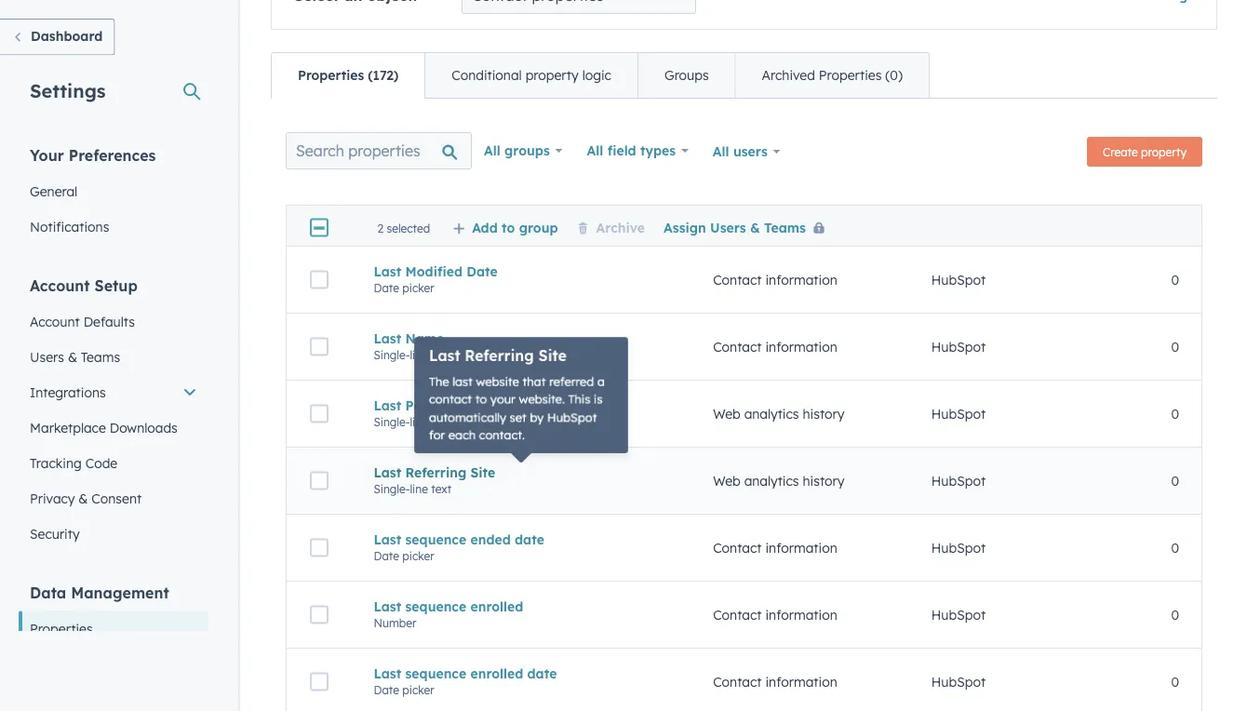 Task type: describe. For each thing, give the bounding box(es) containing it.
users
[[734, 143, 768, 160]]

contact for last sequence enrolled date
[[713, 674, 762, 690]]

date inside last sequence enrolled date date picker
[[374, 683, 399, 697]]

contact for last modified date
[[713, 272, 762, 288]]

conditional property logic
[[452, 67, 612, 83]]

assign users & teams button
[[664, 219, 832, 235]]

enrolled for last sequence enrolled
[[471, 598, 523, 615]]

groups
[[505, 142, 550, 159]]

information for last name
[[766, 339, 838, 355]]

history for last page seen
[[803, 406, 845, 422]]

properties link
[[19, 611, 209, 647]]

last sequence ended date button
[[374, 531, 669, 548]]

properties for properties (172)
[[298, 67, 364, 83]]

0 for last page seen
[[1172, 406, 1180, 422]]

& for consent
[[78, 490, 88, 506]]

your
[[490, 391, 516, 406]]

last sequence enrolled number
[[374, 598, 523, 630]]

1 horizontal spatial teams
[[764, 219, 806, 235]]

last sequence enrolled date date picker
[[374, 665, 557, 697]]

security link
[[19, 516, 209, 552]]

field
[[608, 142, 636, 159]]

analytics for last page seen
[[744, 406, 799, 422]]

contact
[[428, 391, 472, 406]]

by
[[530, 409, 544, 425]]

privacy & consent
[[30, 490, 142, 506]]

all field types
[[587, 142, 676, 159]]

conditional property logic link
[[425, 53, 638, 98]]

users & teams link
[[19, 339, 209, 375]]

web analytics history for site
[[713, 473, 845, 489]]

hubspot for last page seen
[[932, 406, 986, 422]]

management
[[71, 583, 169, 602]]

create property
[[1103, 145, 1187, 159]]

last sequence enrolled button
[[374, 598, 669, 615]]

hubspot for last sequence ended date
[[932, 540, 986, 556]]

settings
[[30, 79, 106, 102]]

group
[[519, 219, 558, 235]]

name
[[405, 330, 444, 347]]

archive
[[596, 219, 645, 235]]

sequence for last sequence enrolled
[[405, 598, 467, 615]]

0 for last referring site
[[1172, 473, 1180, 489]]

date down add
[[467, 263, 498, 280]]

tracking code link
[[19, 445, 209, 481]]

text for page
[[431, 415, 452, 429]]

last referring site button
[[374, 464, 669, 481]]

account for account setup
[[30, 276, 90, 295]]

single- for referring
[[374, 482, 410, 496]]

website.
[[519, 391, 565, 406]]

all for all users
[[713, 143, 730, 160]]

0 for last sequence enrolled
[[1172, 607, 1180, 623]]

date down 2
[[374, 281, 399, 295]]

marketplace downloads link
[[19, 410, 209, 445]]

create
[[1103, 145, 1138, 159]]

privacy
[[30, 490, 75, 506]]

line for page
[[410, 415, 428, 429]]

account for account defaults
[[30, 313, 80, 330]]

0 for last name
[[1172, 339, 1180, 355]]

types
[[640, 142, 676, 159]]

all for all groups
[[484, 142, 501, 159]]

your preferences
[[30, 146, 156, 164]]

your
[[30, 146, 64, 164]]

picker inside last modified date date picker
[[403, 281, 434, 295]]

consent
[[92, 490, 142, 506]]

general
[[30, 183, 77, 199]]

contact information for last modified date
[[713, 272, 838, 288]]

analytics for last referring site
[[744, 473, 799, 489]]

modified
[[405, 263, 463, 280]]

site for last referring site the last website that referred a contact to your website. this is automatically set by hubspot for each contact.
[[539, 345, 567, 364]]

contact information for last sequence enrolled date
[[713, 674, 838, 690]]

sequence for last sequence ended date
[[405, 531, 467, 548]]

this
[[569, 391, 591, 406]]

last name single-line text
[[374, 330, 452, 362]]

ended
[[471, 531, 511, 548]]

number
[[374, 616, 417, 630]]

last for last sequence enrolled date
[[374, 665, 401, 682]]

data
[[30, 583, 66, 602]]

contact.
[[479, 427, 525, 443]]

last page seen single-line text
[[374, 397, 474, 429]]

history for last referring site
[[803, 473, 845, 489]]

last modified date button
[[374, 263, 669, 280]]

all users
[[713, 143, 768, 160]]

last for last page seen
[[374, 397, 401, 414]]

defaults
[[83, 313, 135, 330]]

marketplace downloads
[[30, 419, 178, 436]]

referred
[[550, 373, 595, 388]]

to inside last referring site the last website that referred a contact to your website. this is automatically set by hubspot for each contact.
[[475, 391, 487, 406]]

last referring site tooltip
[[413, 336, 629, 453]]

contact information for last sequence enrolled
[[713, 607, 838, 623]]

dashboard
[[31, 28, 103, 44]]

all groups
[[484, 142, 550, 159]]

& inside tab panel
[[750, 219, 760, 235]]

is
[[595, 391, 604, 406]]

property for create
[[1141, 145, 1187, 159]]

a
[[598, 373, 606, 388]]

last sequence ended date date picker
[[374, 531, 544, 563]]

archived properties (0) link
[[735, 53, 929, 98]]

setup
[[95, 276, 138, 295]]

text inside last name single-line text
[[431, 348, 452, 362]]

tracking code
[[30, 455, 118, 471]]

assign users & teams
[[664, 219, 806, 235]]

single- for page
[[374, 415, 410, 429]]

tab panel containing all groups
[[271, 98, 1218, 711]]

integrations button
[[19, 375, 209, 410]]

last for last name
[[374, 330, 401, 347]]

web for last referring site
[[713, 473, 741, 489]]



Task type: locate. For each thing, give the bounding box(es) containing it.
users inside account setup element
[[30, 349, 64, 365]]

contact for last sequence enrolled
[[713, 607, 762, 623]]

information for last sequence enrolled date
[[766, 674, 838, 690]]

3 contact information from the top
[[713, 540, 838, 556]]

contact for last name
[[713, 339, 762, 355]]

last up the
[[428, 345, 460, 364]]

sequence
[[405, 531, 467, 548], [405, 598, 467, 615], [405, 665, 467, 682]]

& up integrations
[[68, 349, 77, 365]]

enrolled inside last sequence enrolled number
[[471, 598, 523, 615]]

for
[[428, 427, 444, 443]]

picker up last sequence enrolled number
[[403, 549, 434, 563]]

0 horizontal spatial all
[[484, 142, 501, 159]]

all for all field types
[[587, 142, 604, 159]]

date up number
[[374, 549, 399, 563]]

properties left (0)
[[819, 67, 882, 83]]

last page seen button
[[374, 397, 669, 414]]

hubspot for last modified date
[[932, 272, 986, 288]]

enrolled inside last sequence enrolled date date picker
[[471, 665, 523, 682]]

archived properties (0)
[[762, 67, 903, 83]]

0 vertical spatial to
[[502, 219, 515, 235]]

add to group
[[472, 219, 558, 235]]

1 vertical spatial web
[[713, 473, 741, 489]]

picker for last sequence ended date
[[403, 549, 434, 563]]

last inside last referring site the last website that referred a contact to your website. this is automatically set by hubspot for each contact.
[[428, 345, 460, 364]]

all inside all field types popup button
[[587, 142, 604, 159]]

referring for last referring site single-line text
[[405, 464, 467, 481]]

site for last referring site single-line text
[[471, 464, 496, 481]]

last left page
[[374, 397, 401, 414]]

0 vertical spatial line
[[410, 348, 428, 362]]

date for last sequence enrolled date
[[527, 665, 557, 682]]

0 vertical spatial referring
[[464, 345, 534, 364]]

hubspot for last name
[[932, 339, 986, 355]]

1 line from the top
[[410, 348, 428, 362]]

archive button
[[577, 219, 645, 235]]

date inside last sequence enrolled date date picker
[[527, 665, 557, 682]]

1 vertical spatial single-
[[374, 415, 410, 429]]

data management element
[[19, 582, 209, 711]]

picker inside last sequence enrolled date date picker
[[403, 683, 434, 697]]

single- inside the last referring site single-line text
[[374, 482, 410, 496]]

2 sequence from the top
[[405, 598, 467, 615]]

contact for last sequence ended date
[[713, 540, 762, 556]]

tab list containing properties (172)
[[271, 52, 930, 99]]

last inside last name single-line text
[[374, 330, 401, 347]]

3 single- from the top
[[374, 482, 410, 496]]

2 horizontal spatial all
[[713, 143, 730, 160]]

0 for last sequence enrolled date
[[1172, 674, 1180, 690]]

site down contact.
[[471, 464, 496, 481]]

2 information from the top
[[766, 339, 838, 355]]

text down seen
[[431, 415, 452, 429]]

1 text from the top
[[431, 348, 452, 362]]

site inside last referring site the last website that referred a contact to your website. this is automatically set by hubspot for each contact.
[[539, 345, 567, 364]]

account defaults link
[[19, 304, 209, 339]]

date
[[467, 263, 498, 280], [374, 281, 399, 295], [374, 549, 399, 563], [374, 683, 399, 697]]

1 vertical spatial site
[[471, 464, 496, 481]]

property left logic
[[526, 67, 579, 83]]

single- inside last page seen single-line text
[[374, 415, 410, 429]]

2 analytics from the top
[[744, 473, 799, 489]]

1 horizontal spatial all
[[587, 142, 604, 159]]

contact information for last sequence ended date
[[713, 540, 838, 556]]

picker for last sequence enrolled date
[[403, 683, 434, 697]]

last inside last sequence enrolled number
[[374, 598, 401, 615]]

sequence down last sequence enrolled number
[[405, 665, 467, 682]]

single- down page
[[374, 415, 410, 429]]

2 text from the top
[[431, 415, 452, 429]]

last referring site single-line text
[[374, 464, 496, 496]]

line down page
[[410, 415, 428, 429]]

properties left (172)
[[298, 67, 364, 83]]

2 vertical spatial line
[[410, 482, 428, 496]]

2 history from the top
[[803, 473, 845, 489]]

hubspot for last referring site
[[932, 473, 986, 489]]

page
[[405, 397, 439, 414]]

2 vertical spatial &
[[78, 490, 88, 506]]

users right assign
[[710, 219, 746, 235]]

date right ended
[[515, 531, 544, 548]]

0 horizontal spatial properties
[[30, 620, 93, 637]]

last for last sequence ended date
[[374, 531, 401, 548]]

2 vertical spatial picker
[[403, 683, 434, 697]]

0 for last sequence ended date
[[1172, 540, 1180, 556]]

account defaults
[[30, 313, 135, 330]]

account setup
[[30, 276, 138, 295]]

1 vertical spatial property
[[1141, 145, 1187, 159]]

7 0 from the top
[[1172, 674, 1180, 690]]

single-
[[374, 348, 410, 362], [374, 415, 410, 429], [374, 482, 410, 496]]

text down for
[[431, 482, 452, 496]]

1 horizontal spatial &
[[78, 490, 88, 506]]

&
[[750, 219, 760, 235], [68, 349, 77, 365], [78, 490, 88, 506]]

last down the last referring site single-line text
[[374, 531, 401, 548]]

last left name
[[374, 330, 401, 347]]

0 vertical spatial property
[[526, 67, 579, 83]]

set
[[510, 409, 527, 425]]

all
[[484, 142, 501, 159], [587, 142, 604, 159], [713, 143, 730, 160]]

account
[[30, 276, 90, 295], [30, 313, 80, 330]]

date inside last sequence ended date date picker
[[515, 531, 544, 548]]

picker inside last sequence ended date date picker
[[403, 549, 434, 563]]

0 vertical spatial account
[[30, 276, 90, 295]]

2
[[378, 221, 384, 235]]

1 vertical spatial line
[[410, 415, 428, 429]]

2 vertical spatial text
[[431, 482, 452, 496]]

account inside account defaults link
[[30, 313, 80, 330]]

3 line from the top
[[410, 482, 428, 496]]

teams down users
[[764, 219, 806, 235]]

property right create
[[1141, 145, 1187, 159]]

3 sequence from the top
[[405, 665, 467, 682]]

single- inside last name single-line text
[[374, 348, 410, 362]]

last referring site the last website that referred a contact to your website. this is automatically set by hubspot for each contact.
[[428, 345, 606, 443]]

0 vertical spatial text
[[431, 348, 452, 362]]

& right assign
[[750, 219, 760, 235]]

0 vertical spatial history
[[803, 406, 845, 422]]

2 account from the top
[[30, 313, 80, 330]]

0 vertical spatial web analytics history
[[713, 406, 845, 422]]

last down number
[[374, 665, 401, 682]]

hubspot for last sequence enrolled date
[[932, 674, 986, 690]]

1 account from the top
[[30, 276, 90, 295]]

seen
[[443, 397, 474, 414]]

0 vertical spatial teams
[[764, 219, 806, 235]]

property inside conditional property logic link
[[526, 67, 579, 83]]

create property button
[[1087, 137, 1203, 167]]

sequence up number
[[405, 598, 467, 615]]

general link
[[19, 174, 209, 209]]

teams down defaults
[[81, 349, 120, 365]]

last inside last modified date date picker
[[374, 263, 401, 280]]

automatically
[[428, 409, 506, 425]]

0 vertical spatial site
[[539, 345, 567, 364]]

1 contact from the top
[[713, 272, 762, 288]]

1 vertical spatial history
[[803, 473, 845, 489]]

users up integrations
[[30, 349, 64, 365]]

& right privacy
[[78, 490, 88, 506]]

2 0 from the top
[[1172, 339, 1180, 355]]

site up that
[[539, 345, 567, 364]]

referring down for
[[405, 464, 467, 481]]

1 horizontal spatial to
[[502, 219, 515, 235]]

last
[[452, 373, 472, 388]]

date down number
[[374, 683, 399, 697]]

referring inside the last referring site single-line text
[[405, 464, 467, 481]]

website
[[476, 373, 519, 388]]

2 vertical spatial single-
[[374, 482, 410, 496]]

last inside the last referring site single-line text
[[374, 464, 401, 481]]

security
[[30, 526, 80, 542]]

properties (172) link
[[272, 53, 425, 98]]

5 0 from the top
[[1172, 540, 1180, 556]]

site inside the last referring site single-line text
[[471, 464, 496, 481]]

0 horizontal spatial to
[[475, 391, 487, 406]]

last inside last sequence ended date date picker
[[374, 531, 401, 548]]

0 vertical spatial users
[[710, 219, 746, 235]]

2 line from the top
[[410, 415, 428, 429]]

all field types button
[[575, 132, 701, 169]]

1 single- from the top
[[374, 348, 410, 362]]

last name button
[[374, 330, 669, 347]]

& for teams
[[68, 349, 77, 365]]

all inside all users popup button
[[713, 143, 730, 160]]

1 0 from the top
[[1172, 272, 1180, 288]]

1 vertical spatial users
[[30, 349, 64, 365]]

line inside last page seen single-line text
[[410, 415, 428, 429]]

0 for last modified date
[[1172, 272, 1180, 288]]

sequence inside last sequence enrolled date date picker
[[405, 665, 467, 682]]

0 vertical spatial analytics
[[744, 406, 799, 422]]

1 vertical spatial account
[[30, 313, 80, 330]]

last for last modified date
[[374, 263, 401, 280]]

line up last sequence ended date date picker
[[410, 482, 428, 496]]

1 horizontal spatial site
[[539, 345, 567, 364]]

1 vertical spatial &
[[68, 349, 77, 365]]

3 picker from the top
[[403, 683, 434, 697]]

4 information from the top
[[766, 607, 838, 623]]

2 web analytics history from the top
[[713, 473, 845, 489]]

sequence left ended
[[405, 531, 467, 548]]

web analytics history for seen
[[713, 406, 845, 422]]

all left groups
[[484, 142, 501, 159]]

1 web from the top
[[713, 406, 741, 422]]

2 picker from the top
[[403, 549, 434, 563]]

1 horizontal spatial properties
[[298, 67, 364, 83]]

groups
[[665, 67, 709, 83]]

1 web analytics history from the top
[[713, 406, 845, 422]]

contact information for last name
[[713, 339, 838, 355]]

0 horizontal spatial users
[[30, 349, 64, 365]]

2 single- from the top
[[374, 415, 410, 429]]

information for last modified date
[[766, 272, 838, 288]]

integrations
[[30, 384, 106, 400]]

0 vertical spatial &
[[750, 219, 760, 235]]

1 vertical spatial referring
[[405, 464, 467, 481]]

5 information from the top
[[766, 674, 838, 690]]

3 text from the top
[[431, 482, 452, 496]]

add
[[472, 219, 498, 235]]

selected
[[387, 221, 430, 235]]

text down name
[[431, 348, 452, 362]]

to
[[502, 219, 515, 235], [475, 391, 487, 406]]

2 contact from the top
[[713, 339, 762, 355]]

1 vertical spatial to
[[475, 391, 487, 406]]

referring inside last referring site the last website that referred a contact to your website. this is automatically set by hubspot for each contact.
[[464, 345, 534, 364]]

0 vertical spatial picker
[[403, 281, 434, 295]]

sequence inside last sequence ended date date picker
[[405, 531, 467, 548]]

line for referring
[[410, 482, 428, 496]]

single- down name
[[374, 348, 410, 362]]

enrolled down ended
[[471, 598, 523, 615]]

1 history from the top
[[803, 406, 845, 422]]

your preferences element
[[19, 145, 209, 244]]

all users button
[[701, 132, 793, 171]]

picker
[[403, 281, 434, 295], [403, 549, 434, 563], [403, 683, 434, 697]]

referring up website
[[464, 345, 534, 364]]

teams
[[764, 219, 806, 235], [81, 349, 120, 365]]

tracking
[[30, 455, 82, 471]]

Search search field
[[286, 132, 472, 169]]

2 contact information from the top
[[713, 339, 838, 355]]

tab list
[[271, 52, 930, 99]]

last for last referring site
[[374, 464, 401, 481]]

line inside last name single-line text
[[410, 348, 428, 362]]

5 contact information from the top
[[713, 674, 838, 690]]

1 horizontal spatial users
[[710, 219, 746, 235]]

referring for last referring site the last website that referred a contact to your website. this is automatically set by hubspot for each contact.
[[464, 345, 534, 364]]

that
[[523, 373, 546, 388]]

0 horizontal spatial &
[[68, 349, 77, 365]]

property inside create property button
[[1141, 145, 1187, 159]]

downloads
[[110, 419, 178, 436]]

all left the field
[[587, 142, 604, 159]]

conditional
[[452, 67, 522, 83]]

1 vertical spatial sequence
[[405, 598, 467, 615]]

last sequence enrolled date button
[[374, 665, 669, 682]]

account up users & teams
[[30, 313, 80, 330]]

3 contact from the top
[[713, 540, 762, 556]]

line
[[410, 348, 428, 362], [410, 415, 428, 429], [410, 482, 428, 496]]

text for referring
[[431, 482, 452, 496]]

enrolled for last sequence enrolled date
[[471, 665, 523, 682]]

teams inside account setup element
[[81, 349, 120, 365]]

to right add
[[502, 219, 515, 235]]

1 enrolled from the top
[[471, 598, 523, 615]]

enrolled down last sequence enrolled button
[[471, 665, 523, 682]]

hubspot inside last referring site the last website that referred a contact to your website. this is automatically set by hubspot for each contact.
[[548, 409, 598, 425]]

last modified date date picker
[[374, 263, 498, 295]]

1 vertical spatial text
[[431, 415, 452, 429]]

line inside the last referring site single-line text
[[410, 482, 428, 496]]

information for last sequence ended date
[[766, 540, 838, 556]]

properties (172)
[[298, 67, 399, 83]]

users
[[710, 219, 746, 235], [30, 349, 64, 365]]

enrolled
[[471, 598, 523, 615], [471, 665, 523, 682]]

2 vertical spatial sequence
[[405, 665, 467, 682]]

text inside the last referring site single-line text
[[431, 482, 452, 496]]

3 0 from the top
[[1172, 406, 1180, 422]]

0 vertical spatial web
[[713, 406, 741, 422]]

sequence inside last sequence enrolled number
[[405, 598, 467, 615]]

users & teams
[[30, 349, 120, 365]]

text
[[431, 348, 452, 362], [431, 415, 452, 429], [431, 482, 452, 496]]

single- down last page seen single-line text on the left of page
[[374, 482, 410, 496]]

1 picker from the top
[[403, 281, 434, 295]]

0 vertical spatial date
[[515, 531, 544, 548]]

line down name
[[410, 348, 428, 362]]

0 vertical spatial enrolled
[[471, 598, 523, 615]]

4 contact from the top
[[713, 607, 762, 623]]

information for last sequence enrolled
[[766, 607, 838, 623]]

account up account defaults
[[30, 276, 90, 295]]

2 web from the top
[[713, 473, 741, 489]]

properties for properties
[[30, 620, 93, 637]]

3 information from the top
[[766, 540, 838, 556]]

web
[[713, 406, 741, 422], [713, 473, 741, 489]]

data management
[[30, 583, 169, 602]]

add to group button
[[453, 219, 558, 235]]

5 contact from the top
[[713, 674, 762, 690]]

1 vertical spatial web analytics history
[[713, 473, 845, 489]]

1 vertical spatial date
[[527, 665, 557, 682]]

(172)
[[368, 67, 399, 83]]

2 horizontal spatial &
[[750, 219, 760, 235]]

assign
[[664, 219, 706, 235]]

date inside last sequence ended date date picker
[[374, 549, 399, 563]]

all inside all groups popup button
[[484, 142, 501, 159]]

each
[[448, 427, 475, 443]]

4 0 from the top
[[1172, 473, 1180, 489]]

account setup element
[[19, 275, 209, 552]]

contact
[[713, 272, 762, 288], [713, 339, 762, 355], [713, 540, 762, 556], [713, 607, 762, 623], [713, 674, 762, 690]]

last down last page seen single-line text on the left of page
[[374, 464, 401, 481]]

1 vertical spatial analytics
[[744, 473, 799, 489]]

1 vertical spatial enrolled
[[471, 665, 523, 682]]

tab panel
[[271, 98, 1218, 711]]

0 vertical spatial sequence
[[405, 531, 467, 548]]

sequence for last sequence enrolled date
[[405, 665, 467, 682]]

4 contact information from the top
[[713, 607, 838, 623]]

property for conditional
[[526, 67, 579, 83]]

1 information from the top
[[766, 272, 838, 288]]

0 horizontal spatial site
[[471, 464, 496, 481]]

0 horizontal spatial teams
[[81, 349, 120, 365]]

privacy & consent link
[[19, 481, 209, 516]]

0 horizontal spatial property
[[526, 67, 579, 83]]

preferences
[[69, 146, 156, 164]]

2 enrolled from the top
[[471, 665, 523, 682]]

properties inside the 'data management' element
[[30, 620, 93, 637]]

last for last sequence enrolled
[[374, 598, 401, 615]]

date
[[515, 531, 544, 548], [527, 665, 557, 682]]

1 vertical spatial teams
[[81, 349, 120, 365]]

web analytics history
[[713, 406, 845, 422], [713, 473, 845, 489]]

2 horizontal spatial properties
[[819, 67, 882, 83]]

1 sequence from the top
[[405, 531, 467, 548]]

6 0 from the top
[[1172, 607, 1180, 623]]

web for last page seen
[[713, 406, 741, 422]]

last inside last sequence enrolled date date picker
[[374, 665, 401, 682]]

last down 2
[[374, 263, 401, 280]]

last up number
[[374, 598, 401, 615]]

marketplace
[[30, 419, 106, 436]]

(0)
[[886, 67, 903, 83]]

notifications
[[30, 218, 109, 235]]

logic
[[582, 67, 612, 83]]

the
[[428, 373, 449, 388]]

date down last sequence enrolled button
[[527, 665, 557, 682]]

picker down number
[[403, 683, 434, 697]]

date for last sequence ended date
[[515, 531, 544, 548]]

1 horizontal spatial property
[[1141, 145, 1187, 159]]

hubspot
[[932, 272, 986, 288], [932, 339, 986, 355], [932, 406, 986, 422], [548, 409, 598, 425], [932, 473, 986, 489], [932, 540, 986, 556], [932, 607, 986, 623], [932, 674, 986, 690]]

groups link
[[638, 53, 735, 98]]

0 vertical spatial single-
[[374, 348, 410, 362]]

to left your at the left of page
[[475, 391, 487, 406]]

properties down data at the bottom left
[[30, 620, 93, 637]]

all left users
[[713, 143, 730, 160]]

notifications link
[[19, 209, 209, 244]]

hubspot for last sequence enrolled
[[932, 607, 986, 623]]

1 contact information from the top
[[713, 272, 838, 288]]

picker down modified
[[403, 281, 434, 295]]

text inside last page seen single-line text
[[431, 415, 452, 429]]

1 analytics from the top
[[744, 406, 799, 422]]

1 vertical spatial picker
[[403, 549, 434, 563]]

last inside last page seen single-line text
[[374, 397, 401, 414]]

archived
[[762, 67, 815, 83]]



Task type: vqa. For each thing, say whether or not it's contained in the screenshot.
"&" for Teams
yes



